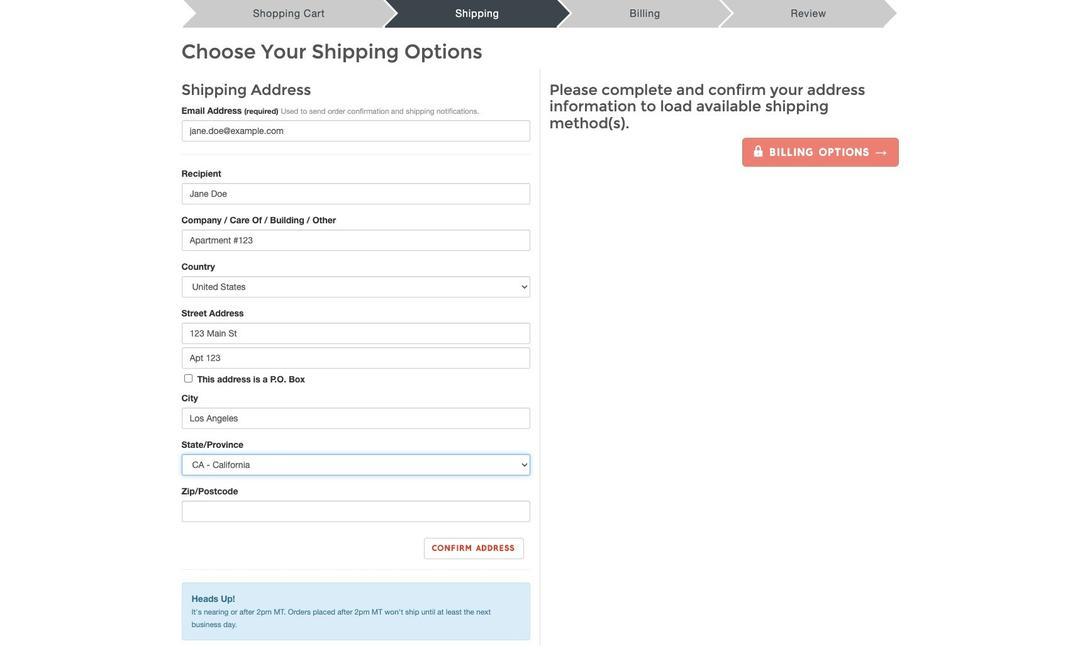 Task type: locate. For each thing, give the bounding box(es) containing it.
None checkbox
[[184, 375, 192, 383]]

Apartment, Suite, Unit, etc. text field
[[181, 348, 530, 369]]

None text field
[[181, 230, 530, 251], [181, 408, 530, 429], [181, 501, 530, 522], [181, 230, 530, 251], [181, 408, 530, 429], [181, 501, 530, 522]]

alert
[[181, 583, 530, 641]]

Street Address, PO Box, etc. text field
[[181, 323, 530, 344]]



Task type: describe. For each thing, give the bounding box(es) containing it.
checkout progress element
[[181, 0, 885, 28]]

Jane Doe text field
[[181, 183, 530, 205]]

lock image
[[753, 145, 765, 157]]

jane@example.com email field
[[181, 120, 530, 142]]



Task type: vqa. For each thing, say whether or not it's contained in the screenshot.
second wrench "icon" from the top
no



